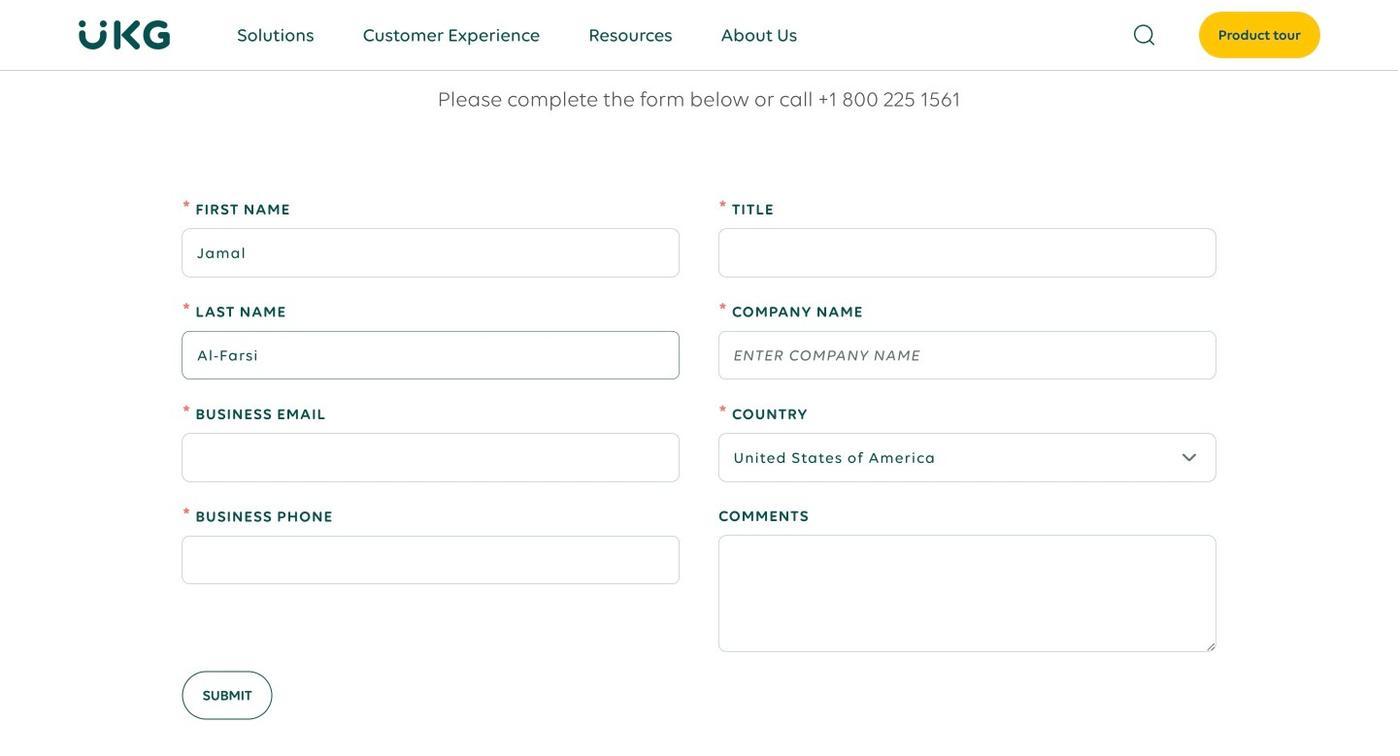 Task type: describe. For each thing, give the bounding box(es) containing it.
ukg logo image
[[78, 19, 171, 50]]

search image
[[1134, 24, 1155, 46]]



Task type: locate. For each thing, give the bounding box(es) containing it.
region
[[0, 0, 1398, 720]]

None submit
[[182, 671, 272, 720]]

None text field
[[182, 229, 680, 277], [718, 229, 1216, 277], [718, 535, 1216, 652], [182, 536, 680, 585], [182, 229, 680, 277], [718, 229, 1216, 277], [718, 535, 1216, 652], [182, 536, 680, 585]]

None text field
[[182, 331, 680, 380]]

Enter company name text field
[[718, 331, 1216, 380]]

None email field
[[182, 434, 680, 482]]



